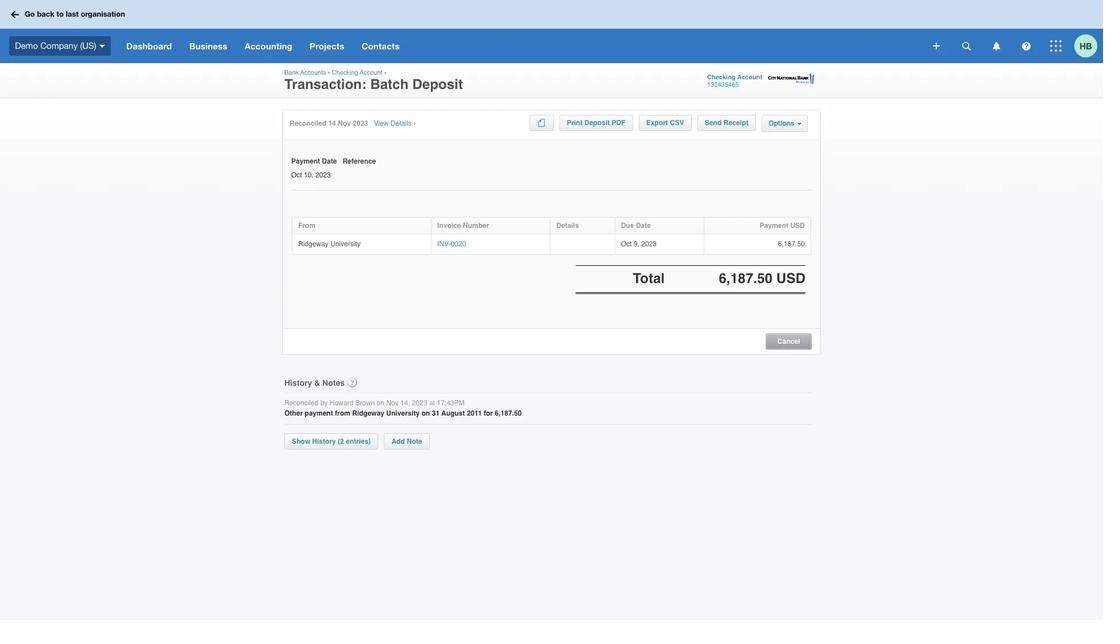 Task type: locate. For each thing, give the bounding box(es) containing it.
reconciled by howard brown on nov 14, 2023 at 17:43pm other payment from ridgeway university on 31 august 2011 for 6,187.50
[[284, 399, 522, 418]]

contacts button
[[353, 29, 408, 63]]

6,187.50
[[778, 240, 805, 248], [495, 410, 522, 418]]

receipt
[[724, 119, 749, 127]]

on right brown
[[377, 399, 384, 407]]

date inside payment date oct 10, 2023
[[322, 157, 337, 165]]

2023
[[353, 120, 368, 128], [315, 171, 331, 179], [641, 240, 657, 248], [412, 399, 427, 407]]

banner
[[0, 0, 1103, 63]]

0 vertical spatial 6,187.50
[[778, 240, 805, 248]]

1 vertical spatial payment
[[760, 222, 789, 230]]

history left &
[[284, 378, 312, 388]]

1 vertical spatial university
[[386, 410, 420, 418]]

inv-0020
[[437, 240, 466, 248]]

navigation
[[118, 29, 925, 63]]

ridgeway
[[298, 240, 329, 248], [352, 410, 384, 418]]

0 horizontal spatial date
[[322, 157, 337, 165]]

university inside reconciled by howard brown on nov 14, 2023 at 17:43pm other payment from ridgeway university on 31 august 2011 for 6,187.50
[[386, 410, 420, 418]]

0 vertical spatial reconciled
[[290, 120, 326, 128]]

bank accounts link
[[284, 69, 326, 76]]

0 horizontal spatial details
[[391, 120, 412, 128]]

deposit inside print deposit pdf link
[[585, 119, 610, 127]]

1 horizontal spatial details
[[556, 222, 579, 230]]

1 horizontal spatial ridgeway
[[352, 410, 384, 418]]

checking up send receipt
[[707, 74, 736, 81]]

0 vertical spatial nov
[[338, 120, 351, 128]]

note
[[407, 438, 422, 446]]

2023 left view
[[353, 120, 368, 128]]

reconciled up other
[[284, 399, 319, 407]]

oct 9, 2023
[[621, 240, 657, 248]]

company
[[40, 41, 78, 50]]

2023 right 10,
[[315, 171, 331, 179]]

›
[[328, 69, 330, 76], [384, 69, 386, 76], [414, 120, 416, 128]]

payment usd
[[760, 222, 805, 230]]

nov inside reconciled by howard brown on nov 14, 2023 at 17:43pm other payment from ridgeway university on 31 august 2011 for 6,187.50
[[386, 399, 399, 407]]

0 horizontal spatial on
[[377, 399, 384, 407]]

1 horizontal spatial university
[[386, 410, 420, 418]]

0 vertical spatial deposit
[[412, 76, 463, 93]]

ridgeway down from
[[298, 240, 329, 248]]

&
[[314, 378, 320, 388]]

account
[[360, 69, 382, 76], [737, 74, 763, 81]]

deposit
[[412, 76, 463, 93], [585, 119, 610, 127]]

checking account link
[[332, 69, 382, 76]]

notes
[[322, 378, 345, 388]]

account inside bank accounts › checking account › transaction:                batch deposit
[[360, 69, 382, 76]]

checking right accounts
[[332, 69, 358, 76]]

0 vertical spatial ridgeway
[[298, 240, 329, 248]]

0 horizontal spatial nov
[[338, 120, 351, 128]]

2023 inside reconciled by howard brown on nov 14, 2023 at 17:43pm other payment from ridgeway university on 31 august 2011 for 6,187.50
[[412, 399, 427, 407]]

reconciled inside reconciled by howard brown on nov 14, 2023 at 17:43pm other payment from ridgeway university on 31 august 2011 for 6,187.50
[[284, 399, 319, 407]]

svg image
[[962, 42, 971, 50], [1022, 42, 1031, 50], [933, 43, 940, 49]]

2023 left at
[[412, 399, 427, 407]]

dashboard link
[[118, 29, 181, 63]]

checking inside checking account 132435465
[[707, 74, 736, 81]]

1 horizontal spatial svg image
[[962, 42, 971, 50]]

(2
[[338, 438, 344, 446]]

0 horizontal spatial payment
[[291, 157, 320, 165]]

0 vertical spatial on
[[377, 399, 384, 407]]

demo
[[15, 41, 38, 50]]

1 horizontal spatial nov
[[386, 399, 399, 407]]

deposit right batch
[[412, 76, 463, 93]]

› right view
[[414, 120, 416, 128]]

business
[[189, 41, 227, 51]]

history left (2
[[312, 438, 336, 446]]

2011
[[467, 410, 482, 418]]

1 vertical spatial ridgeway
[[352, 410, 384, 418]]

0 vertical spatial university
[[330, 240, 361, 248]]

show
[[292, 438, 310, 446]]

17:43pm
[[437, 399, 465, 407]]

2 horizontal spatial svg image
[[1022, 42, 1031, 50]]

svg image inside go back to last organisation link
[[11, 11, 19, 18]]

organisation
[[81, 9, 125, 19]]

payment left usd
[[760, 222, 789, 230]]

hb button
[[1075, 29, 1103, 63]]

view
[[374, 120, 389, 128]]

accounts
[[300, 69, 326, 76]]

6,187.50 right for at left
[[495, 410, 522, 418]]

oct inside payment date oct 10, 2023
[[291, 171, 302, 179]]

› down contacts "dropdown button"
[[384, 69, 386, 76]]

by
[[320, 399, 328, 407]]

payment date oct 10, 2023
[[291, 157, 337, 179]]

2023 right 9,
[[641, 240, 657, 248]]

nov
[[338, 120, 351, 128], [386, 399, 399, 407]]

1 horizontal spatial on
[[422, 410, 430, 418]]

for
[[484, 410, 493, 418]]

1 vertical spatial 6,187.50
[[495, 410, 522, 418]]

on
[[377, 399, 384, 407], [422, 410, 430, 418]]

hb
[[1080, 41, 1092, 51]]

1 vertical spatial history
[[312, 438, 336, 446]]

batch
[[370, 76, 409, 93]]

0 vertical spatial oct
[[291, 171, 302, 179]]

0 vertical spatial date
[[322, 157, 337, 165]]

svg image
[[11, 11, 19, 18], [1050, 40, 1062, 52], [993, 42, 1000, 50], [99, 45, 105, 48]]

1 vertical spatial nov
[[386, 399, 399, 407]]

total
[[633, 271, 665, 287]]

payment up 10,
[[291, 157, 320, 165]]

1 horizontal spatial deposit
[[585, 119, 610, 127]]

ridgeway down brown
[[352, 410, 384, 418]]

checking
[[332, 69, 358, 76], [707, 74, 736, 81]]

details
[[391, 120, 412, 128], [556, 222, 579, 230]]

account down contacts
[[360, 69, 382, 76]]

from
[[298, 222, 315, 230]]

on left 31
[[422, 410, 430, 418]]

ridgeway inside reconciled by howard brown on nov 14, 2023 at 17:43pm other payment from ridgeway university on 31 august 2011 for 6,187.50
[[352, 410, 384, 418]]

contacts
[[362, 41, 400, 51]]

0 horizontal spatial checking
[[332, 69, 358, 76]]

payment
[[291, 157, 320, 165], [760, 222, 789, 230]]

0 horizontal spatial account
[[360, 69, 382, 76]]

› right accounts
[[328, 69, 330, 76]]

account up receipt
[[737, 74, 763, 81]]

reconciled left 14
[[290, 120, 326, 128]]

132435465
[[707, 81, 739, 88]]

reconciled
[[290, 120, 326, 128], [284, 399, 319, 407]]

1 horizontal spatial checking
[[707, 74, 736, 81]]

0 horizontal spatial 6,187.50
[[495, 410, 522, 418]]

print
[[567, 119, 583, 127]]

0 vertical spatial payment
[[291, 157, 320, 165]]

date left reference at the top of the page
[[322, 157, 337, 165]]

date right due
[[636, 222, 651, 230]]

0 horizontal spatial deposit
[[412, 76, 463, 93]]

1 vertical spatial date
[[636, 222, 651, 230]]

nov right 14
[[338, 120, 351, 128]]

1 vertical spatial oct
[[621, 240, 632, 248]]

1 horizontal spatial payment
[[760, 222, 789, 230]]

projects button
[[301, 29, 353, 63]]

deposit left pdf
[[585, 119, 610, 127]]

1 vertical spatial reconciled
[[284, 399, 319, 407]]

oct
[[291, 171, 302, 179], [621, 240, 632, 248]]

history
[[284, 378, 312, 388], [312, 438, 336, 446]]

0 horizontal spatial ›
[[328, 69, 330, 76]]

1 horizontal spatial date
[[636, 222, 651, 230]]

export csv
[[646, 119, 684, 127]]

send receipt
[[705, 119, 749, 127]]

6,187.50 down usd
[[778, 240, 805, 248]]

oct left 9,
[[621, 240, 632, 248]]

print deposit pdf link
[[559, 115, 633, 131]]

1 vertical spatial deposit
[[585, 119, 610, 127]]

nov left "14," at the left bottom of page
[[386, 399, 399, 407]]

payment inside payment date oct 10, 2023
[[291, 157, 320, 165]]

usd
[[790, 222, 805, 230]]

oct left 10,
[[291, 171, 302, 179]]

go back to last organisation link
[[7, 4, 132, 25]]

navigation containing dashboard
[[118, 29, 925, 63]]

payment for payment date oct 10, 2023
[[291, 157, 320, 165]]

1 horizontal spatial account
[[737, 74, 763, 81]]

0 horizontal spatial svg image
[[933, 43, 940, 49]]

ridgeway university
[[298, 240, 361, 248]]

0 horizontal spatial oct
[[291, 171, 302, 179]]

6,187.50 usd
[[719, 271, 806, 287]]



Task type: describe. For each thing, give the bounding box(es) containing it.
date for payment date oct 10, 2023
[[322, 157, 337, 165]]

add note
[[392, 438, 422, 446]]

0 horizontal spatial ridgeway
[[298, 240, 329, 248]]

show history (2 entries) link
[[284, 434, 378, 450]]

deposit inside bank accounts › checking account › transaction:                batch deposit
[[412, 76, 463, 93]]

go
[[25, 9, 35, 19]]

from
[[335, 410, 350, 418]]

send
[[705, 119, 722, 127]]

0 vertical spatial history
[[284, 378, 312, 388]]

invoice number
[[437, 222, 489, 230]]

projects
[[310, 41, 344, 51]]

demo company (us)
[[15, 41, 96, 50]]

bank
[[284, 69, 299, 76]]

due
[[621, 222, 634, 230]]

payment
[[305, 410, 333, 418]]

csv
[[670, 119, 684, 127]]

14
[[328, 120, 336, 128]]

print deposit pdf
[[567, 119, 626, 127]]

1 horizontal spatial oct
[[621, 240, 632, 248]]

add
[[392, 438, 405, 446]]

cancel link
[[767, 335, 811, 346]]

invoice
[[437, 222, 461, 230]]

svg image inside demo company (us) popup button
[[99, 45, 105, 48]]

reconciled 14 nov 2023 view details ›
[[290, 120, 416, 128]]

9,
[[634, 240, 639, 248]]

6,187.50 inside reconciled by howard brown on nov 14, 2023 at 17:43pm other payment from ridgeway university on 31 august 2011 for 6,187.50
[[495, 410, 522, 418]]

add note link
[[384, 434, 430, 450]]

0020
[[451, 240, 466, 248]]

0 horizontal spatial university
[[330, 240, 361, 248]]

last
[[66, 9, 79, 19]]

accounting
[[245, 41, 292, 51]]

reference
[[343, 157, 376, 165]]

show history (2 entries)
[[292, 438, 371, 446]]

business button
[[181, 29, 236, 63]]

accounting button
[[236, 29, 301, 63]]

howard
[[330, 399, 353, 407]]

reconciled for reconciled 14 nov 2023 view details ›
[[290, 120, 326, 128]]

dashboard
[[126, 41, 172, 51]]

1 vertical spatial details
[[556, 222, 579, 230]]

other
[[284, 410, 303, 418]]

14,
[[401, 399, 410, 407]]

brown
[[355, 399, 375, 407]]

account inside checking account 132435465
[[737, 74, 763, 81]]

payment for payment usd
[[760, 222, 789, 230]]

transaction:
[[284, 76, 366, 93]]

number
[[463, 222, 489, 230]]

checking account 132435465
[[707, 74, 763, 88]]

view details › link
[[374, 120, 416, 128]]

0 vertical spatial details
[[391, 120, 412, 128]]

cancel
[[778, 338, 800, 346]]

checking inside bank accounts › checking account › transaction:                batch deposit
[[332, 69, 358, 76]]

entries)
[[346, 438, 371, 446]]

2023 inside payment date oct 10, 2023
[[315, 171, 331, 179]]

banner containing hb
[[0, 0, 1103, 63]]

history & notes
[[284, 378, 345, 388]]

back
[[37, 9, 54, 19]]

export csv link
[[639, 115, 692, 131]]

go back to last organisation
[[25, 9, 125, 19]]

inv-
[[437, 240, 451, 248]]

demo company (us) button
[[0, 29, 118, 63]]

at
[[429, 399, 435, 407]]

1 vertical spatial on
[[422, 410, 430, 418]]

send receipt link
[[697, 115, 756, 131]]

export
[[646, 119, 668, 127]]

bank accounts › checking account › transaction:                batch deposit
[[284, 69, 463, 93]]

1 horizontal spatial ›
[[384, 69, 386, 76]]

2 horizontal spatial ›
[[414, 120, 416, 128]]

10,
[[304, 171, 314, 179]]

reconciled for reconciled by howard brown on nov 14, 2023 at 17:43pm other payment from ridgeway university on 31 august 2011 for 6,187.50
[[284, 399, 319, 407]]

due date
[[621, 222, 651, 230]]

(us)
[[80, 41, 96, 50]]

1 horizontal spatial 6,187.50
[[778, 240, 805, 248]]

to
[[57, 9, 64, 19]]

31
[[432, 410, 440, 418]]

date for due date
[[636, 222, 651, 230]]

pdf
[[612, 119, 626, 127]]

options
[[769, 120, 795, 128]]

august
[[441, 410, 465, 418]]

inv-0020 link
[[437, 240, 466, 248]]



Task type: vqa. For each thing, say whether or not it's contained in the screenshot.
svg icon
yes



